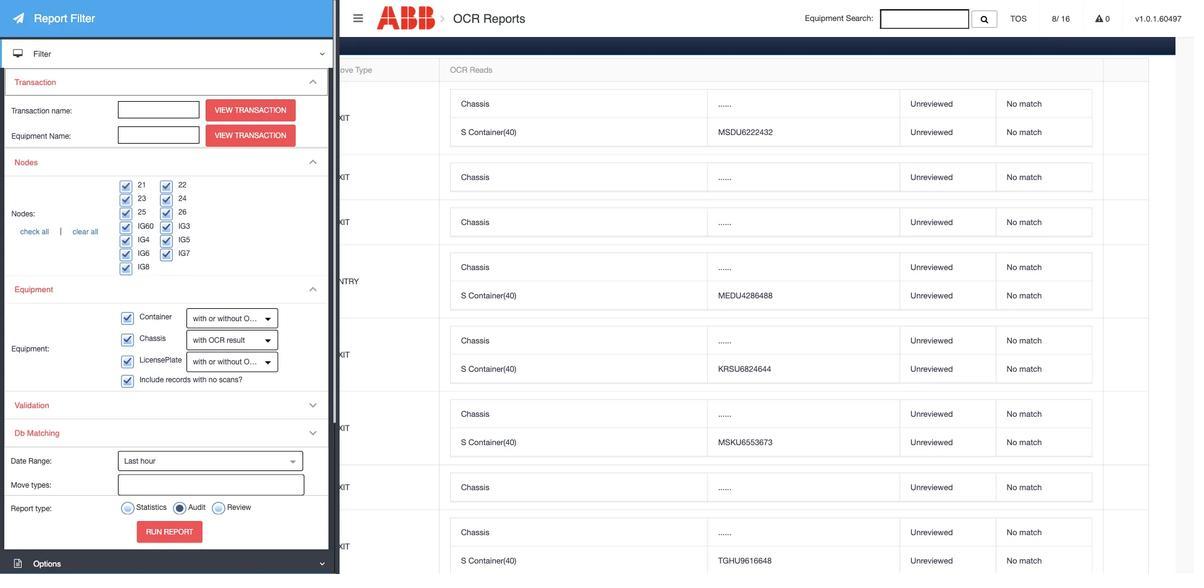 Task type: describe. For each thing, give the bounding box(es) containing it.
view transaction button for name:
[[206, 100, 296, 122]]

6 no match from the top
[[1007, 291, 1042, 300]]

clear
[[73, 228, 89, 236]]

match for ...... cell associated with 5th chassis cell from the bottom
[[1019, 262, 1042, 272]]

v1.0.1.60497
[[1135, 14, 1182, 23]]

krsu6824644 cell
[[707, 355, 900, 384]]

check
[[20, 228, 40, 236]]

13:23:53
[[96, 430, 128, 440]]

v1.0.1.60497 button
[[1123, 0, 1194, 37]]

tos button
[[998, 0, 1039, 37]]

4 container(40) from the top
[[468, 438, 516, 447]]

ap20231016001772
[[52, 344, 125, 354]]

type
[[355, 65, 372, 74]]

move for move types:
[[11, 481, 29, 490]]

unreviewed for msdu6222432 cell
[[911, 127, 953, 137]]

2023-10-16 13:25:03
[[52, 179, 128, 189]]

row group for ig3
[[451, 253, 1092, 310]]

|
[[58, 227, 64, 236]]

or for licenseplate
[[209, 358, 215, 367]]

4 s from the top
[[461, 438, 466, 447]]

exit cell for ap20231016001773 2023-10-16 13:23:58
[[322, 466, 439, 511]]

filter
[[70, 12, 95, 25]]

s container(40) for 23
[[461, 556, 516, 566]]

node
[[258, 65, 277, 74]]

...... cell for 3rd chassis cell from the bottom
[[707, 400, 900, 429]]

container(40) for 25
[[468, 127, 516, 137]]

nodes:
[[11, 210, 35, 218]]

licenseplate
[[140, 356, 182, 365]]

all for check all
[[42, 228, 49, 236]]

matching
[[27, 429, 60, 438]]

without for licenseplate
[[217, 358, 242, 367]]

no match cell for ...... cell related to 3rd chassis cell from the top's unreviewed cell
[[996, 208, 1092, 237]]

13:25:03
[[96, 179, 128, 189]]

25 cell
[[247, 82, 322, 155]]

10- for ap20231016001772 2023-10-16 13:23:56
[[73, 357, 85, 366]]

warning image
[[1095, 15, 1103, 23]]

match for ...... cell related to seventh chassis cell
[[1019, 483, 1042, 493]]

8 chassis cell from the top
[[451, 519, 707, 547]]

ocr down result
[[244, 358, 260, 367]]

clear all link
[[64, 228, 107, 236]]

ig4
[[138, 235, 150, 244]]

no for 4th chassis cell from the bottom of the page's ...... cell's unreviewed cell no match cell
[[1007, 336, 1017, 346]]

7 no match from the top
[[1007, 336, 1042, 346]]

run
[[146, 528, 162, 537]]

unreviewed cell for msku6553673 'cell'
[[900, 429, 996, 457]]

no match cell for medu4286488 cell unreviewed cell
[[996, 282, 1092, 310]]

no for no match cell corresponding to medu4286488 cell unreviewed cell
[[1007, 291, 1017, 300]]

match for krsu6824644 cell
[[1019, 364, 1042, 374]]

report filter navigation
[[0, 0, 333, 575]]

unreviewed for ...... cell corresponding to 8th chassis cell from the top of the page
[[911, 528, 953, 538]]

4 no match from the top
[[1007, 217, 1042, 227]]

unreviewed cell for ...... cell related to 3rd chassis cell from the top
[[900, 208, 996, 237]]

no match cell for unreviewed cell associated with ...... cell associated with seventh chassis cell from the bottom
[[996, 163, 1092, 192]]

ocr left result
[[209, 336, 225, 345]]

report filter
[[34, 12, 95, 25]]

21 cell
[[247, 319, 322, 392]]

equipment name:
[[11, 131, 71, 140]]

ocr reports
[[450, 11, 525, 25]]

2 no match from the top
[[1007, 127, 1042, 137]]

row group for 23
[[451, 519, 1092, 575]]

7 chassis cell from the top
[[451, 474, 707, 502]]

validation
[[15, 401, 49, 410]]

chassis inside equipment menu item
[[140, 334, 166, 343]]

2023- for ap20231016001775 2023-10-16 13:24:31
[[52, 224, 73, 234]]

8/ 16 button
[[1040, 0, 1082, 37]]

run report button
[[137, 522, 202, 544]]

or for container
[[209, 314, 215, 323]]

chassis for seventh chassis cell from the bottom
[[461, 172, 489, 182]]

...... cell for seventh chassis cell from the bottom
[[707, 163, 900, 192]]

no
[[209, 376, 217, 384]]

with for chassis
[[193, 336, 207, 345]]

8 no match from the top
[[1007, 364, 1042, 374]]

cell containing ap20231016001771
[[42, 392, 247, 466]]

25 inside cell
[[258, 113, 267, 123]]

msdu6222432 cell
[[707, 118, 900, 146]]

tos
[[1010, 14, 1027, 23]]

cell containing ap20231016001773
[[42, 466, 247, 511]]

ap20231016001776
[[52, 107, 125, 116]]

ig3 for ig5
[[178, 222, 190, 230]]

ig3 cell
[[247, 245, 322, 319]]

2 exit cell from the top
[[322, 155, 439, 200]]

0 button
[[1083, 0, 1122, 37]]

range:
[[28, 457, 52, 466]]

16 left 13:25:03
[[85, 179, 94, 189]]

2 2023- from the top
[[52, 179, 73, 189]]

13:23:56
[[96, 357, 128, 366]]

13:23:30
[[96, 549, 128, 559]]

equipment for name:
[[11, 131, 47, 140]]

1 chassis cell from the top
[[451, 90, 707, 118]]

no for no match cell for unreviewed cell associated with ...... cell associated with seventh chassis cell from the bottom
[[1007, 172, 1017, 182]]

5 chassis cell from the top
[[451, 327, 707, 355]]

...... cell for 3rd chassis cell from the top
[[707, 208, 900, 237]]

2 10- from the top
[[73, 179, 85, 189]]

8 2023- from the top
[[52, 549, 73, 559]]

date range:
[[11, 457, 52, 466]]

ig60
[[138, 222, 154, 230]]

unreviewed cell for ...... cell associated with seventh chassis cell from the bottom
[[900, 163, 996, 192]]

run report
[[146, 528, 193, 537]]

no for no match cell associated with unreviewed cell associated with ...... cell for eighth chassis cell from the bottom of the page
[[1007, 99, 1017, 108]]

no for unreviewed cell associated with tghu9616648 cell no match cell
[[1007, 556, 1017, 566]]

...... for seventh chassis cell from the bottom
[[718, 172, 732, 182]]

10- for ap20231016001773 2023-10-16 13:23:58
[[73, 490, 85, 499]]

match for ...... cell for eighth chassis cell from the bottom of the page
[[1019, 99, 1042, 108]]

result
[[227, 336, 245, 345]]

7 exit cell from the top
[[322, 511, 439, 575]]

exit cell for ap20231016001775 2023-10-16 13:24:31
[[322, 200, 439, 245]]

no match cell for unreviewed cell for krsu6824644 cell
[[996, 355, 1092, 384]]

unreviewed cell for 4th chassis cell from the bottom of the page's ...... cell
[[900, 327, 996, 355]]

ap20231016001776 2023-10-16 13:24:54
[[52, 107, 128, 129]]

report filter link
[[0, 0, 333, 37]]

with or without ocr for container
[[193, 314, 260, 323]]

db matching link
[[5, 420, 328, 448]]

equipment:
[[11, 345, 49, 354]]

exit cell for ap20231016001771 2023-10-16 13:23:53
[[322, 392, 439, 466]]

date
[[11, 457, 26, 466]]

s container(40) for 25
[[461, 127, 516, 137]]

5 no match from the top
[[1007, 262, 1042, 272]]

2023-10-16 13:23:30
[[52, 549, 128, 559]]

13:24:31
[[96, 224, 128, 234]]

no for ...... cell associated with 5th chassis cell from the bottom unreviewed cell no match cell
[[1007, 262, 1017, 272]]

row containing ap20231016001775
[[42, 200, 1148, 245]]

no match cell for unreviewed cell associated with ...... cell for eighth chassis cell from the bottom of the page
[[996, 90, 1092, 118]]

nodes menu item
[[5, 149, 328, 276]]

4 chassis cell from the top
[[451, 253, 707, 282]]

ocr up result
[[244, 314, 260, 323]]

s for 25
[[461, 127, 466, 137]]

3 no match from the top
[[1007, 172, 1042, 182]]

cell containing ap20231016001776
[[42, 82, 247, 155]]

include records with no scans?
[[140, 376, 243, 384]]

1 no match from the top
[[1007, 99, 1042, 108]]

medu4286488 cell
[[707, 282, 900, 310]]

...... for 5th chassis cell from the bottom
[[718, 262, 732, 272]]

22
[[178, 180, 187, 189]]

krsu6824644
[[718, 364, 771, 374]]

24
[[178, 194, 187, 203]]

with for licenseplate
[[193, 358, 207, 367]]

4 s container(40) from the top
[[461, 438, 516, 447]]

...... for 4th chassis cell from the bottom of the page
[[718, 336, 732, 346]]

unreviewed for medu4286488 cell
[[911, 291, 953, 300]]

ig6
[[138, 249, 150, 258]]

16 for ap20231016001771 2023-10-16 13:23:53
[[85, 430, 94, 440]]

db matching
[[15, 429, 60, 438]]

ig8
[[138, 263, 150, 271]]

transaction link
[[5, 69, 328, 96]]

6 chassis cell from the top
[[451, 400, 707, 429]]

equipment menu item
[[5, 276, 328, 392]]

search image
[[981, 15, 988, 23]]

ap20231016001771
[[52, 418, 125, 427]]

no match cell for ...... cell for 3rd chassis cell from the bottom unreviewed cell
[[996, 400, 1092, 429]]

transaction menu item
[[5, 69, 328, 147]]

records
[[166, 376, 191, 384]]

13 no match from the top
[[1007, 556, 1042, 566]]

type:
[[35, 504, 52, 513]]

match for 4th chassis cell from the bottom of the page's ...... cell
[[1019, 336, 1042, 346]]

ap20231016001771 2023-10-16 13:23:53
[[52, 418, 128, 440]]

13:24:54
[[96, 120, 128, 129]]

move types:
[[11, 481, 51, 490]]

hour
[[141, 457, 155, 466]]

no for no match cell related to unreviewed cell corresponding to msku6553673 'cell'
[[1007, 438, 1017, 447]]

0
[[1103, 14, 1110, 23]]

8 10- from the top
[[73, 549, 85, 559]]

ap20231016001775
[[52, 211, 125, 221]]

10 no match from the top
[[1007, 438, 1042, 447]]

cell containing ap20231016001774
[[42, 245, 247, 319]]

23 for 13:23:30
[[258, 543, 267, 552]]

with or without ocr for licenseplate
[[193, 358, 260, 367]]

report for report type:
[[11, 504, 33, 513]]

chassis for 5th chassis cell from the bottom
[[461, 262, 489, 272]]

menu inside report filter navigation
[[4, 148, 328, 448]]

types:
[[31, 481, 51, 490]]

msku6553673
[[718, 438, 773, 447]]

10- for ap20231016001771 2023-10-16 13:23:53
[[73, 430, 85, 440]]

move type
[[333, 65, 372, 74]]

unreviewed for ...... cell for eighth chassis cell from the bottom of the page
[[911, 99, 953, 108]]

all for clear all
[[91, 228, 98, 236]]

ap20231016001772 2023-10-16 13:23:56
[[52, 344, 128, 366]]

...... cell for 5th chassis cell from the bottom
[[707, 253, 900, 282]]



Task type: vqa. For each thing, say whether or not it's contained in the screenshot.
'Krsu6824644' 'cell' at the bottom right
yes



Task type: locate. For each thing, give the bounding box(es) containing it.
exit for ap20231016001771 2023-10-16 13:23:53
[[333, 424, 350, 434]]

13 no from the top
[[1007, 556, 1017, 566]]

tghu9616648
[[718, 556, 772, 566]]

no match cell for ...... cell associated with 5th chassis cell from the bottom unreviewed cell
[[996, 253, 1092, 282]]

without
[[217, 314, 242, 323], [217, 358, 242, 367]]

0 vertical spatial with or without ocr
[[193, 314, 260, 323]]

with or without ocr up scans?
[[193, 358, 260, 367]]

1 vertical spatial without
[[217, 358, 242, 367]]

match for msku6553673 'cell'
[[1019, 438, 1042, 447]]

db
[[15, 429, 25, 438]]

report left filter
[[34, 12, 67, 25]]

ocr left reports
[[453, 11, 480, 25]]

with for container
[[193, 314, 207, 323]]

unreviewed
[[911, 99, 953, 108], [911, 127, 953, 137], [911, 172, 953, 182], [911, 217, 953, 227], [911, 262, 953, 272], [911, 291, 953, 300], [911, 336, 953, 346], [911, 364, 953, 374], [911, 409, 953, 419], [911, 438, 953, 447], [911, 483, 953, 493], [911, 528, 953, 538], [911, 556, 953, 566]]

name:
[[52, 106, 72, 115]]

16 inside 'ap20231016001772 2023-10-16 13:23:56'
[[85, 357, 94, 366]]

5 container(40) from the top
[[468, 556, 516, 566]]

last
[[124, 457, 138, 466]]

10 unreviewed cell from the top
[[900, 429, 996, 457]]

1 vertical spatial view transaction
[[215, 131, 286, 140]]

2023- for ap20231016001776 2023-10-16 13:24:54
[[52, 120, 73, 129]]

statistics
[[136, 503, 167, 512]]

0 vertical spatial ig3
[[178, 222, 190, 230]]

10- left 13:25:03
[[73, 179, 85, 189]]

4 match from the top
[[1019, 217, 1042, 227]]

ig7
[[178, 249, 190, 258]]

or up the no
[[209, 358, 215, 367]]

match for ...... cell corresponding to 8th chassis cell from the top of the page
[[1019, 528, 1042, 538]]

row group for 21
[[451, 327, 1092, 384]]

0 vertical spatial 23 cell
[[247, 155, 322, 200]]

11 unreviewed cell from the top
[[900, 474, 996, 502]]

8/ 16
[[1052, 14, 1070, 23]]

match for ...... cell for 3rd chassis cell from the bottom
[[1019, 409, 1042, 419]]

check all link
[[11, 228, 58, 236]]

exit cell for ap20231016001772 2023-10-16 13:23:56
[[322, 319, 439, 392]]

16 down ap20231016001772
[[85, 357, 94, 366]]

26
[[178, 208, 187, 216]]

equipment
[[805, 13, 844, 23], [11, 131, 47, 140], [15, 285, 53, 294]]

16 down ap20231016001773
[[85, 490, 94, 499]]

4 with from the top
[[193, 376, 206, 384]]

ocr left reads
[[450, 65, 467, 74]]

1 vertical spatial report
[[11, 504, 33, 513]]

include
[[140, 376, 164, 384]]

10- for ap20231016001774 2023-10-16 13:24:16
[[73, 283, 85, 293]]

2023- for ap20231016001774 2023-10-16 13:24:16
[[52, 283, 73, 293]]

ig3 inside the nodes menu item
[[178, 222, 190, 230]]

23 inside the nodes menu item
[[138, 194, 146, 203]]

2023- for ap20231016001771 2023-10-16 13:23:53
[[52, 430, 73, 440]]

9 unreviewed cell from the top
[[900, 400, 996, 429]]

2 vertical spatial equipment
[[15, 285, 53, 294]]

menu
[[4, 148, 328, 448]]

2 vertical spatial 23
[[258, 543, 267, 552]]

2023-
[[52, 120, 73, 129], [52, 179, 73, 189], [52, 224, 73, 234], [52, 283, 73, 293], [52, 357, 73, 366], [52, 430, 73, 440], [52, 490, 73, 499], [52, 549, 73, 559]]

2023- for ap20231016001773 2023-10-16 13:23:58
[[52, 490, 73, 499]]

equipment left search:
[[805, 13, 844, 23]]

3 ...... cell from the top
[[707, 208, 900, 237]]

no match cell for unreviewed cell corresponding to msdu6222432 cell
[[996, 118, 1092, 146]]

ocr inside grid
[[450, 65, 467, 74]]

4 10- from the top
[[73, 283, 85, 293]]

...... for 3rd chassis cell from the top
[[718, 217, 732, 227]]

16 for ap20231016001774 2023-10-16 13:24:16
[[85, 283, 94, 293]]

s for 23
[[461, 556, 466, 566]]

16 for ap20231016001772 2023-10-16 13:23:56
[[85, 357, 94, 366]]

bars image
[[353, 12, 363, 24]]

with
[[193, 314, 207, 323], [193, 336, 207, 345], [193, 358, 207, 367], [193, 376, 206, 384]]

10 no match cell from the top
[[996, 429, 1092, 457]]

unreviewed cell for ...... cell for eighth chassis cell from the bottom of the page
[[900, 90, 996, 118]]

3 exit cell from the top
[[322, 200, 439, 245]]

16 down "ap20231016001775" on the left top of page
[[85, 224, 94, 234]]

25
[[258, 113, 267, 123], [138, 208, 146, 216]]

4 ...... from the top
[[718, 262, 732, 272]]

2023- inside ap20231016001776 2023-10-16 13:24:54
[[52, 120, 73, 129]]

10- down ap20231016001773
[[73, 490, 85, 499]]

4 2023- from the top
[[52, 283, 73, 293]]

0 vertical spatial view
[[215, 106, 233, 115]]

...... cell for 4th chassis cell from the bottom of the page
[[707, 327, 900, 355]]

8 no match cell from the top
[[996, 355, 1092, 384]]

10- inside the ap20231016001771 2023-10-16 13:23:53
[[73, 430, 85, 440]]

move for move type
[[333, 65, 353, 74]]

1 ...... cell from the top
[[707, 90, 900, 118]]

3 no match cell from the top
[[996, 163, 1092, 192]]

equipment link
[[5, 276, 328, 304]]

grid containing transaction
[[42, 59, 1148, 575]]

report inside button
[[164, 528, 193, 537]]

10- inside ap20231016001776 2023-10-16 13:24:54
[[73, 120, 85, 129]]

2 vertical spatial report
[[164, 528, 193, 537]]

with or without ocr up with ocr result
[[193, 314, 260, 323]]

12 no from the top
[[1007, 528, 1017, 538]]

chassis for 3rd chassis cell from the bottom
[[461, 409, 489, 419]]

cell
[[42, 82, 247, 155], [1103, 82, 1148, 155], [1103, 155, 1148, 200], [42, 200, 247, 245], [247, 200, 322, 245], [1103, 200, 1148, 245], [42, 245, 247, 319], [1103, 245, 1148, 319], [42, 319, 247, 392], [1103, 319, 1148, 392], [42, 392, 247, 466], [247, 392, 322, 466], [1103, 392, 1148, 466], [42, 466, 247, 511], [247, 466, 322, 511], [1103, 466, 1148, 511], [1103, 511, 1148, 575]]

with left the no
[[193, 376, 206, 384]]

exit
[[333, 113, 350, 123], [333, 173, 350, 182], [333, 218, 350, 227], [333, 350, 350, 360], [333, 424, 350, 434], [333, 483, 350, 493], [333, 543, 350, 552]]

1 vertical spatial or
[[209, 358, 215, 367]]

8/
[[1052, 14, 1059, 23]]

5 no from the top
[[1007, 262, 1017, 272]]

no match cell for unreviewed cell corresponding to msku6553673 'cell'
[[996, 429, 1092, 457]]

8 match from the top
[[1019, 364, 1042, 374]]

ap20231016001774 2023-10-16 13:24:16
[[52, 271, 128, 293]]

10- inside ap20231016001773 2023-10-16 13:23:58
[[73, 490, 85, 499]]

1 exit from the top
[[333, 113, 350, 123]]

s container(40) cell for msku6553673
[[451, 429, 707, 457]]

4 ...... cell from the top
[[707, 253, 900, 282]]

2 with or without ocr from the top
[[193, 358, 260, 367]]

1 vertical spatial move
[[11, 481, 29, 490]]

unreviewed cell for ...... cell for 3rd chassis cell from the bottom
[[900, 400, 996, 429]]

16 down "ap20231016001776"
[[85, 120, 94, 129]]

16 for ap20231016001773 2023-10-16 13:23:58
[[85, 490, 94, 499]]

tab
[[43, 34, 87, 55], [85, 34, 141, 54]]

None field
[[880, 9, 969, 29], [118, 476, 134, 495], [880, 9, 969, 29], [118, 476, 134, 495]]

13 unreviewed from the top
[[911, 556, 953, 566]]

chassis for 4th chassis cell from the bottom of the page
[[461, 336, 489, 346]]

0 vertical spatial without
[[217, 314, 242, 323]]

no match cell
[[996, 90, 1092, 118], [996, 118, 1092, 146], [996, 163, 1092, 192], [996, 208, 1092, 237], [996, 253, 1092, 282], [996, 282, 1092, 310], [996, 327, 1092, 355], [996, 355, 1092, 384], [996, 400, 1092, 429], [996, 429, 1092, 457], [996, 474, 1092, 502], [996, 519, 1092, 547], [996, 547, 1092, 575]]

2023- for ap20231016001772 2023-10-16 13:23:56
[[52, 357, 73, 366]]

1 s container(40) cell from the top
[[451, 118, 707, 146]]

ap20231016001774
[[52, 271, 125, 280]]

without up result
[[217, 314, 242, 323]]

3 s container(40) from the top
[[461, 364, 516, 374]]

2 no from the top
[[1007, 127, 1017, 137]]

...... cell for seventh chassis cell
[[707, 474, 900, 502]]

no match cell for ...... cell corresponding to 8th chassis cell from the top of the page's unreviewed cell
[[996, 519, 1092, 547]]

...... for 3rd chassis cell from the bottom
[[718, 409, 732, 419]]

grid inside tab list
[[42, 59, 1148, 575]]

no match cell for unreviewed cell associated with tghu9616648 cell
[[996, 547, 1092, 575]]

with ocr result
[[193, 336, 245, 345]]

0 vertical spatial 23
[[258, 173, 267, 182]]

container(40)
[[468, 127, 516, 137], [468, 291, 516, 300], [468, 364, 516, 374], [468, 438, 516, 447], [468, 556, 516, 566]]

no match cell for unreviewed cell associated with ...... cell related to seventh chassis cell
[[996, 474, 1092, 502]]

ig3 inside cell
[[258, 277, 271, 287]]

2 unreviewed cell from the top
[[900, 118, 996, 146]]

7 no from the top
[[1007, 336, 1017, 346]]

tghu9616648 cell
[[707, 547, 900, 575]]

7 unreviewed from the top
[[911, 336, 953, 346]]

container(40) for 21
[[468, 364, 516, 374]]

3 chassis cell from the top
[[451, 208, 707, 237]]

1 vertical spatial view
[[215, 131, 233, 140]]

all
[[42, 228, 49, 236], [91, 228, 98, 236]]

chassis cell
[[451, 90, 707, 118], [451, 163, 707, 192], [451, 208, 707, 237], [451, 253, 707, 282], [451, 327, 707, 355], [451, 400, 707, 429], [451, 474, 707, 502], [451, 519, 707, 547]]

0 vertical spatial view transaction
[[215, 106, 286, 115]]

tab list
[[41, 34, 1176, 575]]

s container(40) for ig3
[[461, 291, 516, 300]]

equipment inside menu item
[[15, 285, 53, 294]]

0 horizontal spatial report
[[11, 504, 33, 513]]

row group
[[42, 82, 1148, 575], [451, 90, 1092, 146], [451, 253, 1092, 310], [451, 327, 1092, 384], [451, 400, 1092, 457], [451, 519, 1092, 575]]

tab down report filter
[[43, 34, 87, 55]]

search:
[[846, 13, 873, 23]]

2 match from the top
[[1019, 127, 1042, 137]]

unreviewed for ...... cell associated with seventh chassis cell from the bottom
[[911, 172, 953, 182]]

16 inside dropdown button
[[1061, 14, 1070, 23]]

tab list containing transaction
[[41, 34, 1176, 575]]

13 no match cell from the top
[[996, 547, 1092, 575]]

1 horizontal spatial 21
[[258, 350, 267, 360]]

16 left 13:23:30
[[85, 549, 94, 559]]

7 2023- from the top
[[52, 490, 73, 499]]

no match
[[1007, 99, 1042, 108], [1007, 127, 1042, 137], [1007, 172, 1042, 182], [1007, 217, 1042, 227], [1007, 262, 1042, 272], [1007, 291, 1042, 300], [1007, 336, 1042, 346], [1007, 364, 1042, 374], [1007, 409, 1042, 419], [1007, 438, 1042, 447], [1007, 483, 1042, 493], [1007, 528, 1042, 538], [1007, 556, 1042, 566]]

...... for eighth chassis cell from the bottom of the page
[[718, 99, 732, 108]]

reads
[[470, 65, 493, 74]]

8 unreviewed from the top
[[911, 364, 953, 374]]

s container(40)
[[461, 127, 516, 137], [461, 291, 516, 300], [461, 364, 516, 374], [461, 438, 516, 447], [461, 556, 516, 566]]

2023- inside ap20231016001774 2023-10-16 13:24:16
[[52, 283, 73, 293]]

3 no from the top
[[1007, 172, 1017, 182]]

2023- inside 'ap20231016001772 2023-10-16 13:23:56'
[[52, 357, 73, 366]]

13:24:16
[[96, 283, 128, 293]]

......
[[718, 99, 732, 108], [718, 172, 732, 182], [718, 217, 732, 227], [718, 262, 732, 272], [718, 336, 732, 346], [718, 409, 732, 419], [718, 483, 732, 493], [718, 528, 732, 538]]

0 horizontal spatial all
[[42, 228, 49, 236]]

chassis
[[461, 99, 489, 108], [461, 172, 489, 182], [461, 217, 489, 227], [461, 262, 489, 272], [140, 334, 166, 343], [461, 336, 489, 346], [461, 409, 489, 419], [461, 483, 489, 493], [461, 528, 489, 538]]

s container(40) cell for medu4286488
[[451, 282, 707, 310]]

10- inside 'ap20231016001772 2023-10-16 13:23:56'
[[73, 357, 85, 366]]

0 vertical spatial equipment
[[805, 13, 844, 23]]

13:23:58
[[96, 490, 128, 499]]

7 no match cell from the top
[[996, 327, 1092, 355]]

25 up ig60
[[138, 208, 146, 216]]

2 with from the top
[[193, 336, 207, 345]]

1 view from the top
[[215, 106, 233, 115]]

unreviewed for ...... cell related to 3rd chassis cell from the top
[[911, 217, 953, 227]]

0 vertical spatial report
[[34, 12, 67, 25]]

all right check
[[42, 228, 49, 236]]

entry cell
[[322, 245, 439, 319]]

10- down the ap20231016001774 at the left of the page
[[73, 283, 85, 293]]

with left result
[[193, 336, 207, 345]]

11 no match from the top
[[1007, 483, 1042, 493]]

unreviewed for krsu6824644 cell
[[911, 364, 953, 374]]

unreviewed for ...... cell for 3rd chassis cell from the bottom
[[911, 409, 953, 419]]

2023- inside ap20231016001773 2023-10-16 13:23:58
[[52, 490, 73, 499]]

5 s container(40) from the top
[[461, 556, 516, 566]]

11 no from the top
[[1007, 483, 1017, 493]]

10- down ap20231016001771
[[73, 430, 85, 440]]

1 vertical spatial 25
[[138, 208, 146, 216]]

12 no match cell from the top
[[996, 519, 1092, 547]]

ig5
[[178, 235, 190, 244]]

equipment inside transaction menu item
[[11, 131, 47, 140]]

cell containing ap20231016001775
[[42, 200, 247, 245]]

21 inside cell
[[258, 350, 267, 360]]

12 unreviewed cell from the top
[[900, 519, 996, 547]]

ap20231016001773 2023-10-16 13:23:58
[[52, 477, 128, 499]]

16 inside the ap20231016001775 2023-10-16 13:24:31
[[85, 224, 94, 234]]

review
[[227, 503, 251, 512]]

grid
[[42, 59, 1148, 575]]

0 horizontal spatial ig3
[[178, 222, 190, 230]]

1 vertical spatial ig3
[[258, 277, 271, 287]]

last hour
[[124, 457, 155, 466]]

1 vertical spatial 21
[[258, 350, 267, 360]]

msku6553673 cell
[[707, 429, 900, 457]]

report
[[34, 12, 67, 25], [11, 504, 33, 513], [164, 528, 193, 537]]

0 vertical spatial view transaction button
[[206, 100, 296, 122]]

report right run
[[164, 528, 193, 537]]

1 without from the top
[[217, 314, 242, 323]]

unreviewed for 4th chassis cell from the bottom of the page's ...... cell
[[911, 336, 953, 346]]

s container(40) cell
[[451, 118, 707, 146], [451, 282, 707, 310], [451, 355, 707, 384], [451, 429, 707, 457], [451, 547, 707, 575]]

0 vertical spatial 21
[[138, 180, 146, 189]]

25 down node
[[258, 113, 267, 123]]

1 vertical spatial view transaction button
[[206, 125, 296, 147]]

1 horizontal spatial ig3
[[258, 277, 271, 287]]

1 2023- from the top
[[52, 120, 73, 129]]

unreviewed cell
[[900, 90, 996, 118], [900, 118, 996, 146], [900, 163, 996, 192], [900, 208, 996, 237], [900, 253, 996, 282], [900, 282, 996, 310], [900, 327, 996, 355], [900, 355, 996, 384], [900, 400, 996, 429], [900, 429, 996, 457], [900, 474, 996, 502], [900, 519, 996, 547], [900, 547, 996, 575]]

1 ...... from the top
[[718, 99, 732, 108]]

move left type
[[333, 65, 353, 74]]

16 inside ap20231016001774 2023-10-16 13:24:16
[[85, 283, 94, 293]]

row
[[42, 59, 1148, 82], [42, 82, 1148, 155], [451, 90, 1092, 118], [451, 118, 1092, 146], [42, 155, 1148, 200], [451, 163, 1092, 192], [42, 200, 1148, 245], [451, 208, 1092, 237], [42, 245, 1148, 319], [451, 253, 1092, 282], [451, 282, 1092, 310], [42, 319, 1148, 392], [451, 327, 1092, 355], [451, 355, 1092, 384], [42, 392, 1148, 466], [451, 400, 1092, 429], [451, 429, 1092, 457], [42, 466, 1148, 511], [451, 474, 1092, 502], [42, 511, 1148, 575], [451, 519, 1092, 547], [451, 547, 1092, 575]]

11 unreviewed from the top
[[911, 483, 953, 493]]

1 10- from the top
[[73, 120, 85, 129]]

cell containing ap20231016001772
[[42, 319, 247, 392]]

without up scans?
[[217, 358, 242, 367]]

13 unreviewed cell from the top
[[900, 547, 996, 575]]

1 unreviewed cell from the top
[[900, 90, 996, 118]]

6 unreviewed cell from the top
[[900, 282, 996, 310]]

21 inside the nodes menu item
[[138, 180, 146, 189]]

10- for ap20231016001775 2023-10-16 13:24:31
[[73, 224, 85, 234]]

unreviewed for ...... cell related to seventh chassis cell
[[911, 483, 953, 493]]

10- inside the ap20231016001775 2023-10-16 13:24:31
[[73, 224, 85, 234]]

1 or from the top
[[209, 314, 215, 323]]

transaction name:
[[11, 106, 72, 115]]

reports
[[483, 11, 525, 25]]

6 ...... cell from the top
[[707, 400, 900, 429]]

equipment up nodes
[[11, 131, 47, 140]]

chassis for 8th chassis cell from the top of the page
[[461, 528, 489, 538]]

16 inside ap20231016001773 2023-10-16 13:23:58
[[85, 490, 94, 499]]

view transaction for transaction name:
[[215, 106, 286, 115]]

1 vertical spatial equipment
[[11, 131, 47, 140]]

2 s container(40) from the top
[[461, 291, 516, 300]]

move inside report filter navigation
[[11, 481, 29, 490]]

1 horizontal spatial all
[[91, 228, 98, 236]]

name:
[[49, 131, 71, 140]]

s for ig3
[[461, 291, 466, 300]]

5 unreviewed from the top
[[911, 262, 953, 272]]

23 cell for 13:23:30
[[247, 511, 322, 575]]

...... cell for eighth chassis cell from the bottom of the page
[[707, 90, 900, 118]]

nodes
[[15, 158, 38, 167]]

msdu6222432
[[718, 127, 773, 137]]

2 exit from the top
[[333, 173, 350, 182]]

7 exit from the top
[[333, 543, 350, 552]]

ap20231016001773
[[52, 477, 125, 486]]

validation link
[[5, 392, 328, 420]]

10- left 13:23:30
[[73, 549, 85, 559]]

tab down filter
[[85, 34, 141, 54]]

16 inside the ap20231016001771 2023-10-16 13:23:53
[[85, 430, 94, 440]]

16 down ap20231016001771
[[85, 430, 94, 440]]

3 container(40) from the top
[[468, 364, 516, 374]]

nodes link
[[5, 149, 328, 177]]

s container(40) cell for msdu6222432
[[451, 118, 707, 146]]

audit
[[188, 503, 206, 512]]

ig3
[[178, 222, 190, 230], [258, 277, 271, 287]]

0 vertical spatial move
[[333, 65, 353, 74]]

2 unreviewed from the top
[[911, 127, 953, 137]]

match for ...... cell related to 3rd chassis cell from the top
[[1019, 217, 1042, 227]]

exit cell
[[322, 82, 439, 155], [322, 155, 439, 200], [322, 200, 439, 245], [322, 319, 439, 392], [322, 392, 439, 466], [322, 466, 439, 511], [322, 511, 439, 575]]

7 unreviewed cell from the top
[[900, 327, 996, 355]]

ocr reads
[[450, 65, 493, 74]]

1 tab from the left
[[43, 34, 87, 55]]

5 s container(40) cell from the top
[[451, 547, 707, 575]]

row containing transaction
[[42, 59, 1148, 82]]

view for transaction name:
[[215, 106, 233, 115]]

move
[[333, 65, 353, 74], [11, 481, 29, 490]]

with up include records with no scans?
[[193, 358, 207, 367]]

9 no from the top
[[1007, 409, 1017, 419]]

1 horizontal spatial 25
[[258, 113, 267, 123]]

10-
[[73, 120, 85, 129], [73, 179, 85, 189], [73, 224, 85, 234], [73, 283, 85, 293], [73, 357, 85, 366], [73, 430, 85, 440], [73, 490, 85, 499], [73, 549, 85, 559]]

0 horizontal spatial 21
[[138, 180, 146, 189]]

container(40) for ig3
[[468, 291, 516, 300]]

report left type: in the bottom of the page
[[11, 504, 33, 513]]

unreviewed for ...... cell associated with 5th chassis cell from the bottom
[[911, 262, 953, 272]]

1 match from the top
[[1019, 99, 1042, 108]]

None text field
[[118, 101, 199, 119], [118, 126, 199, 144], [118, 101, 199, 119], [118, 126, 199, 144]]

match for msdu6222432 cell
[[1019, 127, 1042, 137]]

4 unreviewed cell from the top
[[900, 208, 996, 237]]

2 tab from the left
[[85, 34, 141, 54]]

equipment for search:
[[805, 13, 844, 23]]

1 view transaction from the top
[[215, 106, 286, 115]]

1 vertical spatial 23 cell
[[247, 511, 322, 575]]

clear all
[[73, 228, 98, 236]]

1 unreviewed from the top
[[911, 99, 953, 108]]

3 exit from the top
[[333, 218, 350, 227]]

view transaction
[[215, 106, 286, 115], [215, 131, 286, 140]]

or
[[209, 314, 215, 323], [209, 358, 215, 367]]

container(40) for 23
[[468, 556, 516, 566]]

10- inside ap20231016001774 2023-10-16 13:24:16
[[73, 283, 85, 293]]

2 view transaction from the top
[[215, 131, 286, 140]]

9 no match from the top
[[1007, 409, 1042, 419]]

exit for ap20231016001773 2023-10-16 13:23:58
[[333, 483, 350, 493]]

6 no from the top
[[1007, 291, 1017, 300]]

3 with from the top
[[193, 358, 207, 367]]

0 vertical spatial or
[[209, 314, 215, 323]]

16 for ap20231016001776 2023-10-16 13:24:54
[[85, 120, 94, 129]]

or up with ocr result
[[209, 314, 215, 323]]

3 ...... from the top
[[718, 217, 732, 227]]

3 unreviewed cell from the top
[[900, 163, 996, 192]]

ap20231016001775 2023-10-16 13:24:31
[[52, 211, 128, 234]]

scans?
[[219, 376, 243, 384]]

1 all from the left
[[42, 228, 49, 236]]

3 unreviewed from the top
[[911, 172, 953, 182]]

unreviewed cell for krsu6824644 cell
[[900, 355, 996, 384]]

9 no match cell from the top
[[996, 400, 1092, 429]]

exit for ap20231016001772 2023-10-16 13:23:56
[[333, 350, 350, 360]]

no for no match cell associated with unreviewed cell associated with ...... cell related to seventh chassis cell
[[1007, 483, 1017, 493]]

move left types:
[[11, 481, 29, 490]]

equipment search:
[[805, 13, 880, 23]]

16 inside ap20231016001776 2023-10-16 13:24:54
[[85, 120, 94, 129]]

6 exit cell from the top
[[322, 466, 439, 511]]

23 cell
[[247, 155, 322, 200], [247, 511, 322, 575]]

2 chassis cell from the top
[[451, 163, 707, 192]]

25 inside the nodes menu item
[[138, 208, 146, 216]]

unreviewed cell for medu4286488 cell
[[900, 282, 996, 310]]

row containing ap20231016001773
[[42, 466, 1148, 511]]

match for tghu9616648 cell
[[1019, 556, 1042, 566]]

10- down "ap20231016001776"
[[73, 120, 85, 129]]

report type:
[[11, 504, 52, 513]]

entry
[[333, 277, 359, 287]]

medu4286488
[[718, 291, 773, 300]]

2023- inside the ap20231016001775 2023-10-16 13:24:31
[[52, 224, 73, 234]]

23 cell for 13:25:03
[[247, 155, 322, 200]]

no for unreviewed cell for krsu6824644 cell's no match cell
[[1007, 364, 1017, 374]]

1 with from the top
[[193, 314, 207, 323]]

0 horizontal spatial 25
[[138, 208, 146, 216]]

10- down ap20231016001772
[[73, 357, 85, 366]]

0 vertical spatial 25
[[258, 113, 267, 123]]

with up with ocr result
[[193, 314, 207, 323]]

exit for ap20231016001776 2023-10-16 13:24:54
[[333, 113, 350, 123]]

5 unreviewed cell from the top
[[900, 253, 996, 282]]

10- down "ap20231016001775" on the left top of page
[[73, 224, 85, 234]]

16 down the ap20231016001774 at the left of the page
[[85, 283, 94, 293]]

6 no match cell from the top
[[996, 282, 1092, 310]]

2023- inside the ap20231016001771 2023-10-16 13:23:53
[[52, 430, 73, 440]]

10- for ap20231016001776 2023-10-16 13:24:54
[[73, 120, 85, 129]]

7 match from the top
[[1019, 336, 1042, 346]]

2 s container(40) cell from the top
[[451, 282, 707, 310]]

1 vertical spatial 23
[[138, 194, 146, 203]]

1 horizontal spatial report
[[34, 12, 67, 25]]

10 match from the top
[[1019, 438, 1042, 447]]

menu containing nodes
[[4, 148, 328, 448]]

...... cell
[[707, 90, 900, 118], [707, 163, 900, 192], [707, 208, 900, 237], [707, 253, 900, 282], [707, 327, 900, 355], [707, 400, 900, 429], [707, 474, 900, 502], [707, 519, 900, 547]]

1 no match cell from the top
[[996, 90, 1092, 118]]

...... for seventh chassis cell
[[718, 483, 732, 493]]

1 horizontal spatial move
[[333, 65, 353, 74]]

view
[[215, 106, 233, 115], [215, 131, 233, 140]]

match for medu4286488 cell
[[1019, 291, 1042, 300]]

1 vertical spatial with or without ocr
[[193, 358, 260, 367]]

0 horizontal spatial move
[[11, 481, 29, 490]]

s for 21
[[461, 364, 466, 374]]

all right clear at the left top of page
[[91, 228, 98, 236]]

12 no match from the top
[[1007, 528, 1042, 538]]

row group for 25
[[451, 90, 1092, 146]]

11 match from the top
[[1019, 483, 1042, 493]]

2 horizontal spatial report
[[164, 528, 193, 537]]

check all
[[20, 228, 49, 236]]

equipment down the ap20231016001774 at the left of the page
[[15, 285, 53, 294]]

16 right 8/
[[1061, 14, 1070, 23]]

...... for 8th chassis cell from the top of the page
[[718, 528, 732, 538]]

view for equipment name:
[[215, 131, 233, 140]]

container
[[140, 312, 172, 321]]



